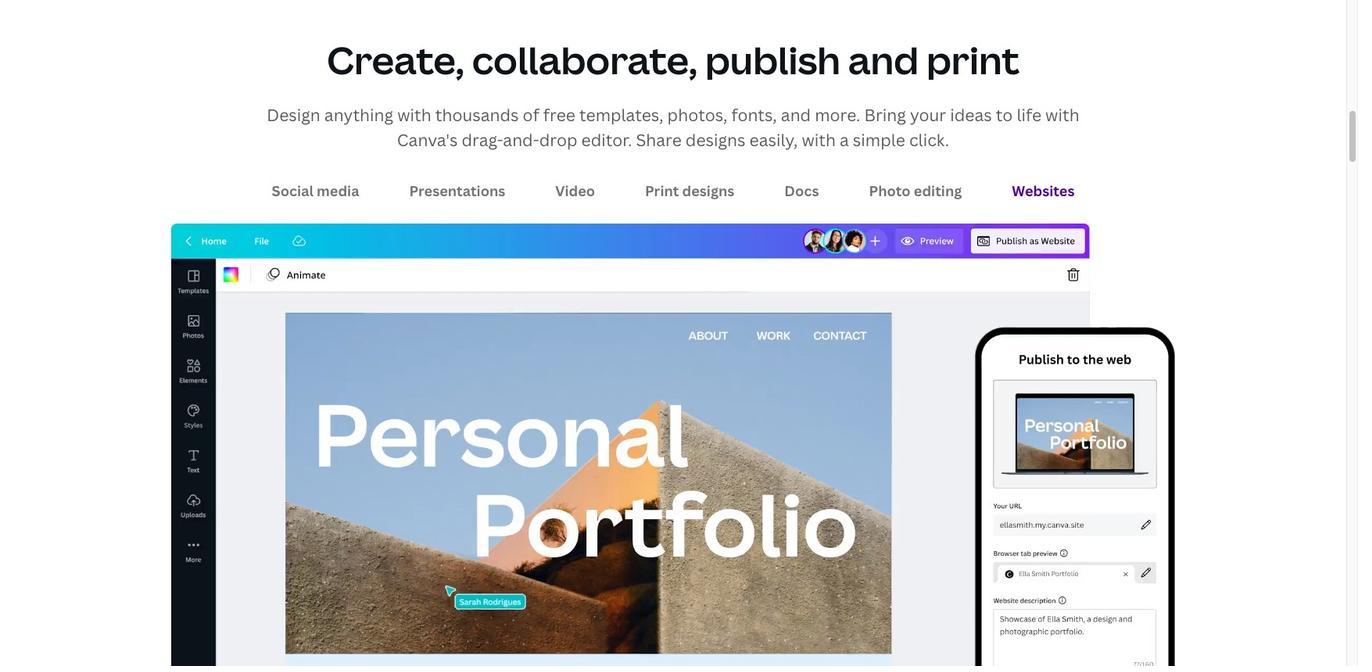 Task type: describe. For each thing, give the bounding box(es) containing it.
design
[[267, 104, 321, 126]]

photo
[[869, 182, 911, 201]]

ideas
[[951, 104, 992, 126]]

and-
[[503, 129, 540, 151]]

publish
[[705, 34, 841, 85]]

websites
[[1012, 182, 1075, 201]]

video button
[[546, 176, 605, 207]]

of
[[523, 104, 540, 126]]

1 horizontal spatial with
[[802, 129, 836, 151]]

photos,
[[668, 104, 728, 126]]

editing
[[914, 182, 962, 201]]

create,
[[327, 34, 465, 85]]

designs inside design anything with thousands of free templates, photos, fonts, and more. bring your ideas to life with canva's drag-and-drop editor. share designs easily, with a simple click.
[[686, 129, 746, 151]]

canva's
[[397, 129, 458, 151]]

easily,
[[750, 129, 798, 151]]

docs button
[[775, 176, 829, 207]]

free
[[544, 104, 576, 126]]

tab list containing social media
[[171, 173, 1176, 210]]

drag-
[[462, 129, 503, 151]]

print
[[927, 34, 1020, 85]]

bring
[[865, 104, 906, 126]]

more.
[[815, 104, 861, 126]]

your
[[910, 104, 947, 126]]

click.
[[910, 129, 950, 151]]

collaborate,
[[472, 34, 698, 85]]

thousands
[[435, 104, 519, 126]]



Task type: locate. For each thing, give the bounding box(es) containing it.
design anything with thousands of free templates, photos, fonts, and more. bring your ideas to life with canva's drag-and-drop editor. share designs easily, with a simple click.
[[267, 104, 1080, 151]]

video
[[556, 182, 595, 201]]

tab list
[[171, 173, 1176, 210]]

0 vertical spatial and
[[849, 34, 919, 85]]

with left a
[[802, 129, 836, 151]]

with right life
[[1046, 104, 1080, 126]]

0 horizontal spatial with
[[397, 104, 432, 126]]

docs
[[785, 182, 819, 201]]

fonts,
[[732, 104, 777, 126]]

designs inside button
[[683, 182, 735, 201]]

a
[[840, 129, 849, 151]]

presentations
[[410, 182, 506, 201]]

websites button
[[1003, 176, 1084, 207]]

and up the bring
[[849, 34, 919, 85]]

print designs button
[[636, 176, 744, 207]]

print
[[645, 182, 679, 201]]

designs
[[686, 129, 746, 151], [683, 182, 735, 201]]

0 horizontal spatial and
[[781, 104, 811, 126]]

photo editing button
[[860, 176, 972, 207]]

share
[[636, 129, 682, 151]]

anything
[[324, 104, 394, 126]]

and
[[849, 34, 919, 85], [781, 104, 811, 126]]

presentations button
[[400, 176, 515, 207]]

create, collaborate, publish and print
[[327, 34, 1020, 85]]

with up canva's
[[397, 104, 432, 126]]

1 horizontal spatial and
[[849, 34, 919, 85]]

simple
[[853, 129, 906, 151]]

1 vertical spatial designs
[[683, 182, 735, 201]]

0 vertical spatial designs
[[686, 129, 746, 151]]

social media
[[272, 182, 359, 201]]

drop
[[540, 129, 578, 151]]

designs down "photos,"
[[686, 129, 746, 151]]

to
[[996, 104, 1013, 126]]

templates,
[[580, 104, 664, 126]]

media
[[317, 182, 359, 201]]

with
[[397, 104, 432, 126], [1046, 104, 1080, 126], [802, 129, 836, 151]]

and inside design anything with thousands of free templates, photos, fonts, and more. bring your ideas to life with canva's drag-and-drop editor. share designs easily, with a simple click.
[[781, 104, 811, 126]]

life
[[1017, 104, 1042, 126]]

print designs
[[645, 182, 735, 201]]

designs right the print
[[683, 182, 735, 201]]

and up easily,
[[781, 104, 811, 126]]

photo editing
[[869, 182, 962, 201]]

1 vertical spatial and
[[781, 104, 811, 126]]

editor.
[[582, 129, 632, 151]]

social
[[272, 182, 314, 201]]

social media button
[[262, 176, 369, 207]]

2 horizontal spatial with
[[1046, 104, 1080, 126]]



Task type: vqa. For each thing, say whether or not it's contained in the screenshot.
print designs button
yes



